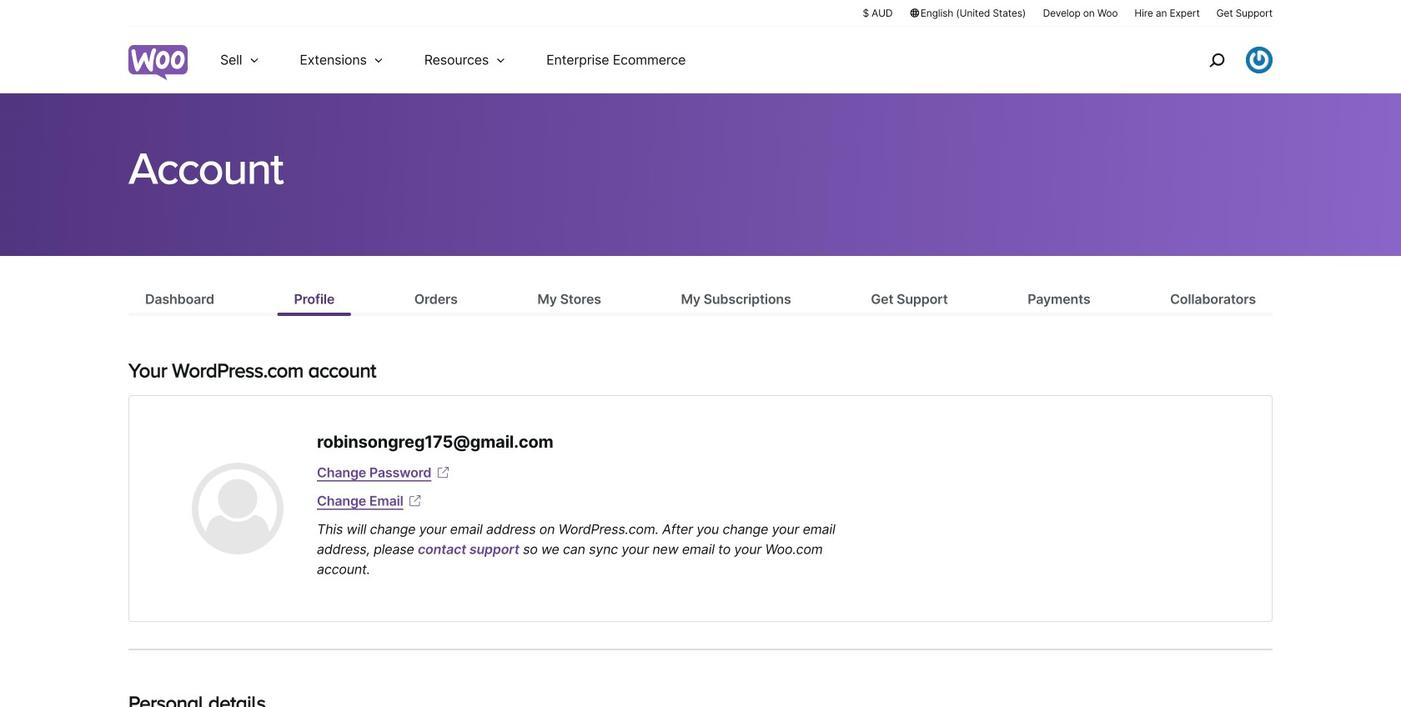 Task type: vqa. For each thing, say whether or not it's contained in the screenshot.
Developed By Woocommerce icon
no



Task type: describe. For each thing, give the bounding box(es) containing it.
external link image
[[407, 493, 424, 510]]

gravatar image image
[[192, 463, 284, 555]]

service navigation menu element
[[1174, 33, 1273, 87]]



Task type: locate. For each thing, give the bounding box(es) containing it.
search image
[[1204, 47, 1231, 73]]

open account menu image
[[1246, 47, 1273, 73]]

external link image
[[435, 465, 452, 481]]



